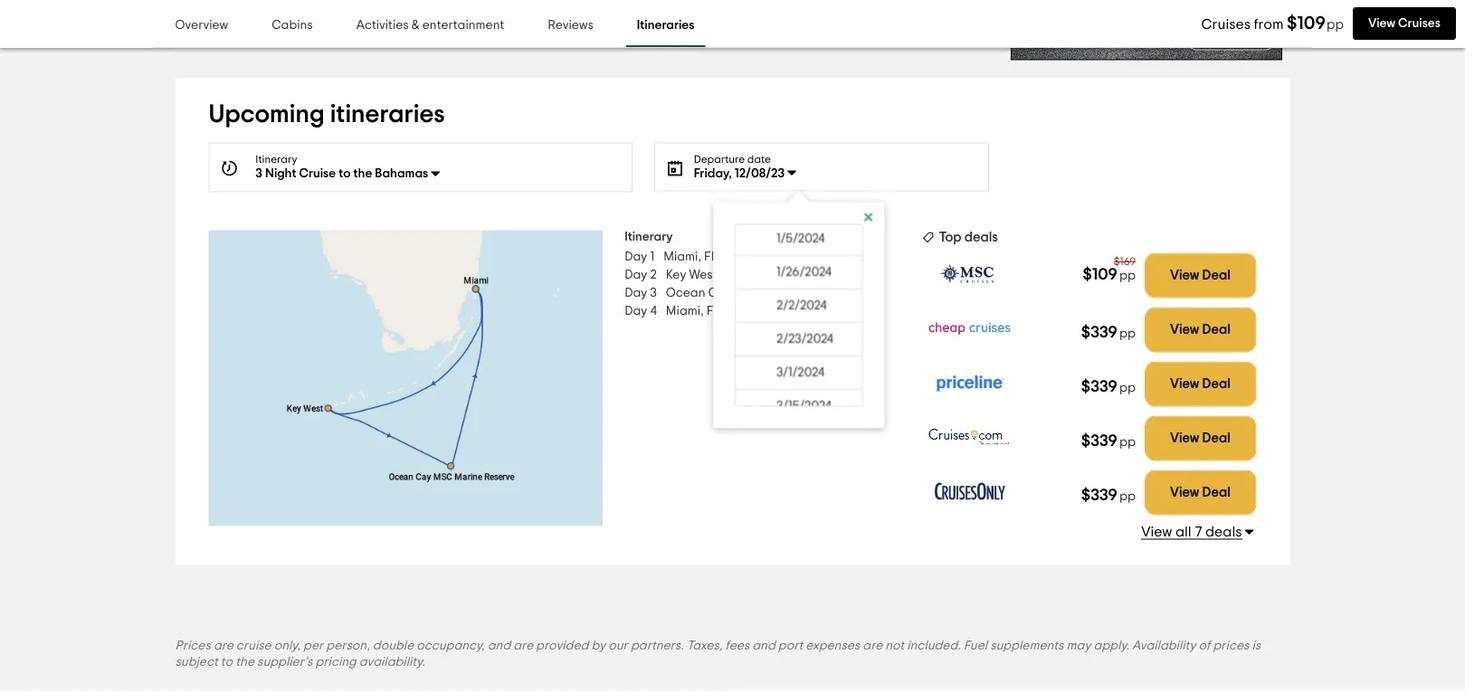 Task type: describe. For each thing, give the bounding box(es) containing it.
3 night cruise to the bahamas
[[256, 167, 428, 180]]

cruise
[[299, 167, 336, 180]]

fuel
[[964, 640, 987, 652]]

occupancy,
[[417, 640, 485, 652]]

activities
[[356, 19, 409, 32]]

miami, florida, united states link for 1
[[664, 248, 830, 266]]

cay
[[708, 287, 732, 299]]

supplements
[[990, 640, 1064, 652]]

from
[[1254, 17, 1284, 32]]

key west, florida, united states link
[[666, 266, 849, 284]]

apply.
[[1094, 640, 1129, 652]]

port
[[778, 640, 803, 652]]

1 $339 pp from the top
[[1081, 324, 1136, 340]]

3 day​​ from the top
[[625, 287, 647, 299]]

key
[[666, 269, 686, 281]]

5 view deal from the top
[[1170, 486, 1231, 500]]

1 vertical spatial states
[[812, 269, 849, 281]]

itineraries link
[[626, 5, 706, 47]]

3 view deal from the top
[[1170, 378, 1231, 391]]

west,
[[689, 269, 721, 281]]

ocean
[[666, 287, 705, 299]]

overview
[[175, 19, 228, 32]]

0 vertical spatial to
[[339, 167, 351, 180]]

$109 inside $169 $109 pp
[[1083, 266, 1118, 283]]

2 deal from the top
[[1202, 323, 1231, 337]]

3 inside itinerary day​​ 1 miami, florida, united states day​​ 2 key west, florida, united states day​​ 3 ocean cay msc marine reserve day​​ 4 miami, florida, united states
[[650, 287, 657, 299]]

partners.
[[631, 640, 684, 652]]

not
[[885, 640, 904, 652]]

1 horizontal spatial $109
[[1287, 14, 1326, 33]]

12/08/23
[[735, 167, 785, 180]]

$169
[[1114, 257, 1136, 268]]

2 day​​ from the top
[[625, 269, 647, 281]]

3 deal from the top
[[1202, 378, 1231, 391]]

2 vertical spatial states
[[795, 305, 832, 317]]

person,
[[326, 640, 370, 652]]

our
[[609, 640, 628, 652]]

1/26/2024
[[777, 266, 832, 278]]

0 vertical spatial miami,
[[664, 250, 701, 263]]

1/5/2024
[[777, 232, 825, 245]]

cruises inside cruises from $109 pp
[[1202, 17, 1251, 32]]

cruises from $109 pp
[[1202, 14, 1344, 33]]

5 deal from the top
[[1202, 486, 1231, 500]]

subject
[[175, 656, 218, 669]]

0 vertical spatial florida,
[[704, 250, 749, 263]]

6
[[684, 14, 691, 27]]

departure
[[694, 155, 745, 165]]

the map for this itinerary is not available at this time. image
[[209, 231, 603, 526]]

top
[[939, 231, 962, 244]]

3 for 3
[[576, 14, 583, 27]]

fees
[[725, 640, 750, 652]]

itinerary day​​ 1 miami, florida, united states day​​ 2 key west, florida, united states day​​ 3 ocean cay msc marine reserve day​​ 4 miami, florida, united states
[[625, 231, 855, 317]]

5
[[648, 14, 655, 27]]

reviews link
[[537, 5, 604, 47]]

may
[[1067, 640, 1091, 652]]

0 horizontal spatial deals
[[965, 231, 998, 244]]

1 $339 from the top
[[1081, 324, 1118, 340]]

7
[[1195, 525, 1202, 539]]

2/2/2024
[[777, 299, 827, 312]]

expenses
[[806, 640, 860, 652]]

6 link
[[670, 2, 706, 39]]

reserve
[[808, 287, 855, 299]]

activities & entertainment link
[[346, 5, 515, 47]]

itinerary for itinerary day​​ 1 miami, florida, united states day​​ 2 key west, florida, united states day​​ 3 ocean cay msc marine reserve day​​ 4 miami, florida, united states
[[625, 231, 673, 243]]

cabins link
[[261, 5, 324, 47]]

1 vertical spatial florida,
[[723, 269, 768, 281]]

1 vertical spatial miami,
[[666, 305, 704, 317]]



Task type: locate. For each thing, give the bounding box(es) containing it.
the down 'cruise'
[[235, 656, 254, 669]]

deals right top
[[965, 231, 998, 244]]

0 horizontal spatial 3
[[256, 167, 262, 180]]

$169 $109 pp
[[1083, 257, 1136, 283]]

deals right 7
[[1206, 525, 1242, 539]]

prices
[[175, 640, 211, 652]]

united up key west, florida, united states link at the top
[[752, 250, 790, 263]]

1 vertical spatial 1
[[650, 250, 655, 263]]

all
[[1176, 525, 1192, 539]]

0 horizontal spatial 1
[[504, 14, 509, 27]]

1 horizontal spatial and
[[752, 640, 775, 652]]

miami, florida, united states link down msc
[[666, 302, 832, 320]]

2 vertical spatial florida,
[[707, 305, 751, 317]]

the left bahamas
[[353, 167, 372, 180]]

activities & entertainment
[[356, 19, 504, 32]]

are left not
[[863, 640, 883, 652]]

departure date friday, 12/08/23
[[694, 155, 785, 180]]

1 vertical spatial itinerary
[[625, 231, 673, 243]]

double
[[373, 640, 414, 652]]

states down reserve
[[795, 305, 832, 317]]

of
[[1199, 640, 1210, 652]]

miami, florida, united states link for 4
[[666, 302, 832, 320]]

3 left 5
[[576, 14, 583, 27]]

1 vertical spatial miami, florida, united states link
[[666, 302, 832, 320]]

3 link
[[561, 2, 597, 39]]

itineraries
[[330, 102, 445, 127]]

3 $339 pp from the top
[[1081, 433, 1136, 449]]

the inside prices are cruise only, per person, double occupancy, and are provided by our partners. taxes, fees and port expenses are not included. fuel supplements may apply. availability of prices is subject to the supplier's pricing availability.
[[235, 656, 254, 669]]

availability.
[[359, 656, 425, 669]]

2 and from the left
[[752, 640, 775, 652]]

0 horizontal spatial to
[[221, 656, 233, 669]]

per
[[303, 640, 323, 652]]

day​​
[[625, 250, 647, 263], [625, 269, 647, 281], [625, 287, 647, 299], [625, 305, 647, 317]]

4 deal from the top
[[1202, 432, 1231, 445]]

miami, up key
[[664, 250, 701, 263]]

view
[[1368, 17, 1396, 30], [1170, 269, 1200, 283], [1170, 323, 1200, 337], [1170, 378, 1200, 391], [1170, 432, 1200, 445], [1170, 486, 1200, 500], [1141, 525, 1172, 539]]

florida, down the 'cay'
[[707, 305, 751, 317]]

0 horizontal spatial and
[[488, 640, 511, 652]]

1 are from the left
[[213, 640, 233, 652]]

3 left 'night'
[[256, 167, 262, 180]]

0 vertical spatial 1
[[504, 14, 509, 27]]

2 vertical spatial united
[[754, 305, 792, 317]]

1 horizontal spatial itinerary
[[625, 231, 673, 243]]

4
[[650, 305, 657, 317]]

1 and from the left
[[488, 640, 511, 652]]

states up 1/26/2024
[[793, 250, 830, 263]]

date
[[747, 155, 771, 165]]

msc
[[735, 287, 762, 299]]

upcoming itineraries
[[209, 102, 445, 127]]

1 vertical spatial $109
[[1083, 266, 1118, 283]]

supplier's
[[257, 656, 313, 669]]

and right fees
[[752, 640, 775, 652]]

miami,
[[664, 250, 701, 263], [666, 305, 704, 317]]

1 up 2
[[650, 250, 655, 263]]

3 are from the left
[[863, 640, 883, 652]]

1 horizontal spatial 3
[[576, 14, 583, 27]]

cabins
[[272, 19, 313, 32]]

taxes,
[[687, 640, 723, 652]]

1 horizontal spatial are
[[513, 640, 533, 652]]

1 view deal from the top
[[1170, 269, 1231, 283]]

are left 'cruise'
[[213, 640, 233, 652]]

view deal
[[1170, 269, 1231, 283], [1170, 323, 1231, 337], [1170, 378, 1231, 391], [1170, 432, 1231, 445], [1170, 486, 1231, 500]]

1 vertical spatial united
[[771, 269, 809, 281]]

2 $339 from the top
[[1081, 379, 1118, 395]]

and right occupancy,
[[488, 640, 511, 652]]

overview link
[[164, 5, 239, 47]]

2 view deal from the top
[[1170, 323, 1231, 337]]

are
[[213, 640, 233, 652], [513, 640, 533, 652], [863, 640, 883, 652]]

united down marine
[[754, 305, 792, 317]]

1 horizontal spatial cruises
[[1398, 17, 1441, 30]]

top deals
[[939, 231, 998, 244]]

2 vertical spatial 3
[[650, 287, 657, 299]]

reviews
[[548, 19, 594, 32]]

provided
[[536, 640, 589, 652]]

1 horizontal spatial 1
[[650, 250, 655, 263]]

to right subject
[[221, 656, 233, 669]]

2 are from the left
[[513, 640, 533, 652]]

1 vertical spatial the
[[235, 656, 254, 669]]

0 vertical spatial miami, florida, united states link
[[664, 248, 830, 266]]

4 day​​ from the top
[[625, 305, 647, 317]]

advertisement region
[[1011, 0, 1283, 60]]

miami, florida, united states link up msc
[[664, 248, 830, 266]]

upcoming
[[209, 102, 325, 127]]

pp inside cruises from $109 pp
[[1327, 18, 1344, 32]]

4 $339 from the top
[[1081, 487, 1118, 503]]

miami, down ocean
[[666, 305, 704, 317]]

bahamas
[[375, 167, 428, 180]]

by
[[591, 640, 606, 652]]

to inside prices are cruise only, per person, double occupancy, and are provided by our partners. taxes, fees and port expenses are not included. fuel supplements may apply. availability of prices is subject to the supplier's pricing availability.
[[221, 656, 233, 669]]

pricing
[[315, 656, 356, 669]]

itinerary
[[256, 155, 297, 165], [625, 231, 673, 243]]

united
[[752, 250, 790, 263], [771, 269, 809, 281], [754, 305, 792, 317]]

view cruises
[[1368, 17, 1441, 30]]

entertainment
[[422, 19, 504, 32]]

1 vertical spatial deals
[[1206, 525, 1242, 539]]

0 vertical spatial the
[[353, 167, 372, 180]]

2 $339 pp from the top
[[1081, 379, 1136, 395]]

&
[[412, 19, 420, 32]]

0 horizontal spatial the
[[235, 656, 254, 669]]

2 cruises from the left
[[1398, 17, 1441, 30]]

1 day​​ from the top
[[625, 250, 647, 263]]

3
[[576, 14, 583, 27], [256, 167, 262, 180], [650, 287, 657, 299]]

1 vertical spatial to
[[221, 656, 233, 669]]

0 horizontal spatial are
[[213, 640, 233, 652]]

1 cruises from the left
[[1202, 17, 1251, 32]]

1 horizontal spatial the
[[353, 167, 372, 180]]

and
[[488, 640, 511, 652], [752, 640, 775, 652]]

3 $339 from the top
[[1081, 433, 1118, 449]]

0 vertical spatial itinerary
[[256, 155, 297, 165]]

0 vertical spatial united
[[752, 250, 790, 263]]

itinerary up 'night'
[[256, 155, 297, 165]]

availability
[[1132, 640, 1196, 652]]

1
[[504, 14, 509, 27], [650, 250, 655, 263]]

0 horizontal spatial cruises
[[1202, 17, 1251, 32]]

0 vertical spatial 3
[[576, 14, 583, 27]]

itinerary for itinerary
[[256, 155, 297, 165]]

the
[[353, 167, 372, 180], [235, 656, 254, 669]]

prices are cruise only, per person, double occupancy, and are provided by our partners. taxes, fees and port expenses are not included. fuel supplements may apply. availability of prices is subject to the supplier's pricing availability.
[[175, 640, 1261, 669]]

1 deal from the top
[[1202, 269, 1231, 283]]

1 inside itinerary day​​ 1 miami, florida, united states day​​ 2 key west, florida, united states day​​ 3 ocean cay msc marine reserve day​​ 4 miami, florida, united states
[[650, 250, 655, 263]]

1 right entertainment
[[504, 14, 509, 27]]

1 vertical spatial 3
[[256, 167, 262, 180]]

marine
[[765, 287, 806, 299]]

2 horizontal spatial are
[[863, 640, 883, 652]]

3 down 2
[[650, 287, 657, 299]]

pp inside $169 $109 pp
[[1120, 269, 1136, 282]]

0 vertical spatial states
[[793, 250, 830, 263]]

2
[[650, 269, 657, 281]]

3 for 3 night cruise to the bahamas
[[256, 167, 262, 180]]

night
[[265, 167, 296, 180]]

0 horizontal spatial $109
[[1083, 266, 1118, 283]]

miami, florida, united states link
[[664, 248, 830, 266], [666, 302, 832, 320]]

1 horizontal spatial to
[[339, 167, 351, 180]]

included.
[[907, 640, 961, 652]]

3/1/2024
[[777, 366, 825, 379]]

0 horizontal spatial itinerary
[[256, 155, 297, 165]]

only,
[[274, 640, 300, 652]]

deal
[[1202, 269, 1231, 283], [1202, 323, 1231, 337], [1202, 378, 1231, 391], [1202, 432, 1231, 445], [1202, 486, 1231, 500]]

prices
[[1213, 640, 1249, 652]]

are left provided
[[513, 640, 533, 652]]

cruise
[[236, 640, 271, 652]]

united up marine
[[771, 269, 809, 281]]

states up reserve
[[812, 269, 849, 281]]

cruises
[[1202, 17, 1251, 32], [1398, 17, 1441, 30]]

itinerary up 2
[[625, 231, 673, 243]]

view all 7 deals
[[1141, 525, 1242, 539]]

$339 pp
[[1081, 324, 1136, 340], [1081, 379, 1136, 395], [1081, 433, 1136, 449], [1081, 487, 1136, 503]]

2/23/2024
[[777, 333, 834, 345]]

5 link
[[633, 2, 670, 39]]

4 $339 pp from the top
[[1081, 487, 1136, 503]]

$109
[[1287, 14, 1326, 33], [1083, 266, 1118, 283]]

florida, up west, on the top left of page
[[704, 250, 749, 263]]

3/15/2024
[[777, 400, 832, 412]]

4 view deal from the top
[[1170, 432, 1231, 445]]

florida, up msc
[[723, 269, 768, 281]]

itineraries
[[637, 19, 695, 32]]

2 horizontal spatial 3
[[650, 287, 657, 299]]

itinerary inside itinerary day​​ 1 miami, florida, united states day​​ 2 key west, florida, united states day​​ 3 ocean cay msc marine reserve day​​ 4 miami, florida, united states
[[625, 231, 673, 243]]

to right 'cruise'
[[339, 167, 351, 180]]

deals
[[965, 231, 998, 244], [1206, 525, 1242, 539]]

0 vertical spatial deals
[[965, 231, 998, 244]]

is
[[1252, 640, 1261, 652]]

1 horizontal spatial deals
[[1206, 525, 1242, 539]]

friday,
[[694, 167, 732, 180]]

florida,
[[704, 250, 749, 263], [723, 269, 768, 281], [707, 305, 751, 317]]

0 vertical spatial $109
[[1287, 14, 1326, 33]]



Task type: vqa. For each thing, say whether or not it's contained in the screenshot.
by
yes



